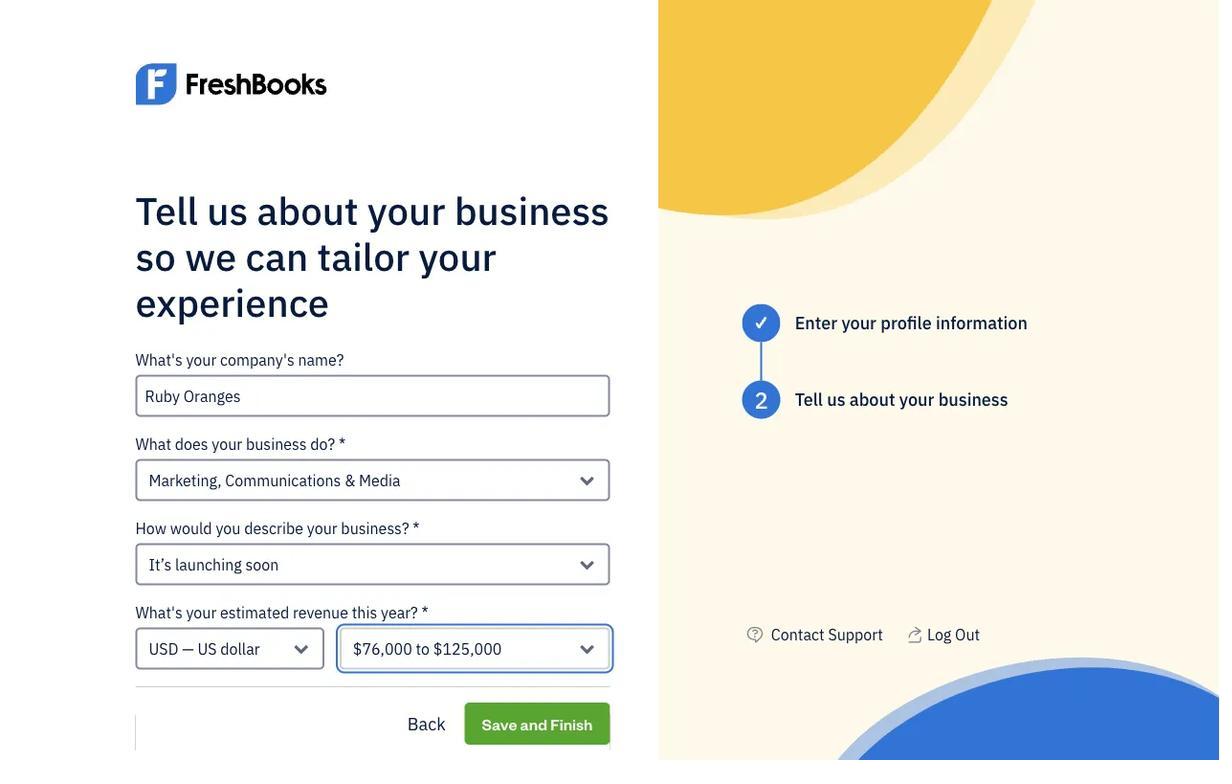 Task type: locate. For each thing, give the bounding box(es) containing it.
1 horizontal spatial us
[[828, 388, 846, 411]]

Currency field
[[135, 628, 324, 670]]

how long does it take to complete your services? *
[[135, 687, 481, 707]]

2 horizontal spatial business
[[939, 388, 1009, 411]]

back
[[408, 712, 446, 735]]

it
[[240, 687, 250, 707]]

enter
[[795, 312, 838, 334]]

1 vertical spatial tell
[[795, 388, 823, 411]]

what's up what
[[135, 350, 183, 370]]

contact support link
[[772, 625, 884, 645]]

does left the it
[[203, 687, 237, 707]]

0 horizontal spatial to
[[287, 687, 300, 707]]

0 horizontal spatial about
[[257, 185, 359, 235]]

0 vertical spatial us
[[207, 185, 248, 235]]

us inside tell us about your business so we can tailor your experience
[[207, 185, 248, 235]]

tell us about your business
[[795, 388, 1009, 411]]

freshbooks logo image
[[135, 34, 327, 134]]

1 vertical spatial how
[[135, 687, 167, 707]]

about inside tell us about your business so we can tailor your experience
[[257, 185, 359, 235]]

$76,000 to $125,000 field
[[340, 628, 610, 670]]

1 horizontal spatial tell
[[795, 388, 823, 411]]

launching
[[175, 555, 242, 575]]

1 vertical spatial us
[[828, 388, 846, 411]]

what's
[[135, 350, 183, 370], [135, 602, 183, 623]]

1 horizontal spatial business
[[455, 185, 610, 235]]

0 horizontal spatial us
[[207, 185, 248, 235]]

does
[[175, 434, 208, 454], [203, 687, 237, 707]]

0 vertical spatial does
[[175, 434, 208, 454]]

us for tell us about your business so we can tailor your experience
[[207, 185, 248, 235]]

0 vertical spatial to
[[416, 639, 430, 659]]

how for how would you describe your business? *
[[135, 518, 167, 538]]

contact support
[[772, 625, 884, 645]]

1 vertical spatial does
[[203, 687, 237, 707]]

experience
[[135, 277, 329, 327]]

1 vertical spatial about
[[850, 388, 896, 411]]

company's
[[220, 350, 295, 370]]

about for tell us about your business
[[850, 388, 896, 411]]

us
[[207, 185, 248, 235], [828, 388, 846, 411]]

* right business?
[[413, 518, 420, 538]]

to right $76,000
[[416, 639, 430, 659]]

business
[[455, 185, 610, 235], [939, 388, 1009, 411], [246, 434, 307, 454]]

what's your company's name?
[[135, 350, 344, 370]]

to right take
[[287, 687, 300, 707]]

soon
[[246, 555, 279, 575]]

1 how from the top
[[135, 518, 167, 538]]

this
[[352, 602, 377, 623]]

what's for what's your estimated revenue this year? *
[[135, 602, 183, 623]]

0 vertical spatial about
[[257, 185, 359, 235]]

take
[[253, 687, 283, 707]]

long
[[170, 687, 200, 707]]

support
[[829, 625, 884, 645]]

tell
[[135, 185, 198, 235], [795, 388, 823, 411]]

it's launching soon
[[149, 555, 279, 575]]

$125,000
[[434, 639, 502, 659]]

0 vertical spatial what's
[[135, 350, 183, 370]]

to
[[416, 639, 430, 659], [287, 687, 300, 707]]

enter your profile information
[[795, 312, 1028, 334]]

what's up usd
[[135, 602, 183, 623]]

your
[[368, 185, 446, 235], [419, 231, 497, 281], [842, 312, 877, 334], [186, 350, 217, 370], [900, 388, 935, 411], [212, 434, 242, 454], [307, 518, 338, 538], [186, 602, 217, 623], [372, 687, 403, 707]]

contact
[[772, 625, 825, 645]]

us
[[198, 639, 217, 659]]

tailor
[[318, 231, 410, 281]]

business?
[[341, 518, 409, 538]]

It's launching soon field
[[135, 544, 610, 586]]

does up marketing, at the left bottom of page
[[175, 434, 208, 454]]

1 vertical spatial business
[[939, 388, 1009, 411]]

0 vertical spatial business
[[455, 185, 610, 235]]

about
[[257, 185, 359, 235], [850, 388, 896, 411]]

business inside tell us about your business so we can tailor your experience
[[455, 185, 610, 235]]

services?
[[407, 687, 470, 707]]

1 horizontal spatial to
[[416, 639, 430, 659]]

we
[[185, 231, 237, 281]]

None text field
[[135, 375, 610, 417]]

us down "enter" at the top
[[828, 388, 846, 411]]

tell inside tell us about your business so we can tailor your experience
[[135, 185, 198, 235]]

save and finish button
[[465, 703, 610, 745]]

how left "long"
[[135, 687, 167, 707]]

2 vertical spatial business
[[246, 434, 307, 454]]

1 vertical spatial what's
[[135, 602, 183, 623]]

1 what's from the top
[[135, 350, 183, 370]]

2 how from the top
[[135, 687, 167, 707]]

*
[[339, 434, 346, 454], [413, 518, 420, 538], [422, 602, 429, 623], [474, 687, 481, 707]]

0 horizontal spatial tell
[[135, 185, 198, 235]]

log
[[928, 625, 952, 645]]

0 vertical spatial how
[[135, 518, 167, 538]]

0 vertical spatial tell
[[135, 185, 198, 235]]

revenue
[[293, 602, 349, 623]]

estimated
[[220, 602, 289, 623]]

information
[[936, 312, 1028, 334]]

save and finish
[[482, 713, 593, 734]]

how up it's at bottom left
[[135, 518, 167, 538]]

2 what's from the top
[[135, 602, 183, 623]]

1 horizontal spatial about
[[850, 388, 896, 411]]

usd — us dollar
[[149, 639, 260, 659]]

how
[[135, 518, 167, 538], [135, 687, 167, 707]]

describe
[[244, 518, 304, 538]]

us right so
[[207, 185, 248, 235]]

to inside field
[[416, 639, 430, 659]]



Task type: vqa. For each thing, say whether or not it's contained in the screenshot.
Save and Finish button
yes



Task type: describe. For each thing, give the bounding box(es) containing it.
log out button
[[907, 623, 981, 646]]

what does your business do? *
[[135, 434, 346, 454]]

0 horizontal spatial business
[[246, 434, 307, 454]]

out
[[956, 625, 981, 645]]

profile
[[881, 312, 932, 334]]

—
[[182, 639, 194, 659]]

back button
[[392, 705, 461, 743]]

$76,000
[[353, 639, 412, 659]]

what's your estimated revenue this year? *
[[135, 602, 429, 623]]

about for tell us about your business so we can tailor your experience
[[257, 185, 359, 235]]

* right services?
[[474, 687, 481, 707]]

year?
[[381, 602, 418, 623]]

save
[[482, 713, 517, 734]]

what
[[135, 434, 171, 454]]

$76,000 to $125,000
[[353, 639, 502, 659]]

and
[[521, 713, 548, 734]]

it's
[[149, 555, 172, 575]]

us for tell us about your business
[[828, 388, 846, 411]]

marketing,
[[149, 470, 222, 490]]

marketing, communications & media
[[149, 470, 401, 490]]

tell for tell us about your business so we can tailor your experience
[[135, 185, 198, 235]]

what's for what's your company's name?
[[135, 350, 183, 370]]

* right do?
[[339, 434, 346, 454]]

business for tell us about your business so we can tailor your experience
[[455, 185, 610, 235]]

1 vertical spatial to
[[287, 687, 300, 707]]

communications
[[225, 470, 341, 490]]

business for tell us about your business
[[939, 388, 1009, 411]]

would
[[170, 518, 212, 538]]

* right year?
[[422, 602, 429, 623]]

Marketing, Communications & Media field
[[135, 459, 610, 501]]

tell for tell us about your business
[[795, 388, 823, 411]]

media
[[359, 470, 401, 490]]

how for how long does it take to complete your services? *
[[135, 687, 167, 707]]

name?
[[298, 350, 344, 370]]

dollar
[[221, 639, 260, 659]]

so
[[135, 231, 176, 281]]

logout image
[[907, 623, 924, 646]]

finish
[[551, 713, 593, 734]]

you
[[216, 518, 241, 538]]

&
[[345, 470, 356, 490]]

support image
[[743, 623, 768, 646]]

can
[[246, 231, 309, 281]]

how would you describe your business? *
[[135, 518, 420, 538]]

log out
[[928, 625, 981, 645]]

complete
[[304, 687, 369, 707]]

usd
[[149, 639, 178, 659]]

tell us about your business so we can tailor your experience
[[135, 185, 610, 327]]

do?
[[310, 434, 335, 454]]



